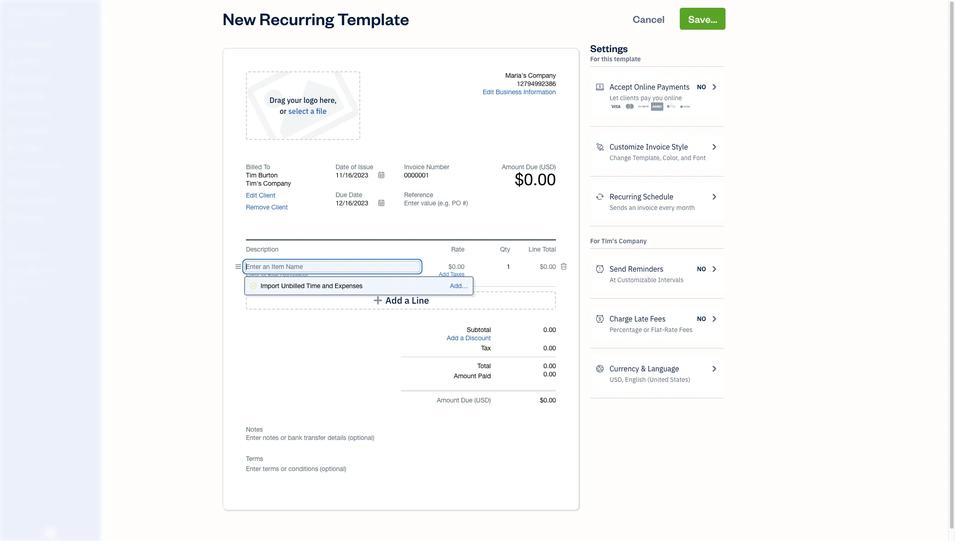 Task type: describe. For each thing, give the bounding box(es) containing it.
4 chevronright image from the top
[[710, 313, 719, 324]]

payment image
[[6, 109, 17, 119]]

Item Quantity text field
[[497, 263, 511, 270]]

file
[[316, 107, 327, 116]]

edit business information button
[[483, 88, 556, 96]]

due inside due date 12/16/2023
[[336, 191, 347, 199]]

maria's for maria's company 12794992386 edit business information
[[506, 72, 527, 79]]

due for amount due ( usd )
[[461, 397, 473, 404]]

for tim's company
[[591, 237, 647, 245]]

expense image
[[6, 127, 17, 136]]

new
[[223, 8, 256, 29]]

color,
[[663, 154, 680, 162]]

0 vertical spatial invoice
[[646, 142, 670, 151]]

0.00 0.00
[[544, 362, 556, 378]]

visa image
[[610, 102, 622, 111]]

subtotal add a discount tax
[[447, 326, 491, 352]]

date inside due date 12/16/2023
[[349, 191, 363, 199]]

Enter an Item Description text field
[[246, 273, 419, 280]]

0000001
[[404, 172, 429, 179]]

no for charge late fees
[[698, 315, 707, 323]]

settings for this template
[[591, 42, 641, 63]]

latefees image
[[596, 313, 605, 324]]

to
[[264, 163, 270, 171]]

reference
[[404, 191, 434, 199]]

cancel
[[633, 12, 665, 25]]

Line Total (USD) text field
[[540, 263, 556, 270]]

edit inside maria's company 12794992386 edit business information
[[483, 88, 494, 96]]

amount due ( usd ) $0.00
[[502, 163, 556, 189]]

this
[[602, 55, 613, 63]]

11/16/2023
[[336, 172, 369, 179]]

client image
[[6, 57, 17, 66]]

font
[[694, 154, 706, 162]]

( for amount due ( usd ) $0.00
[[540, 163, 541, 171]]

customizable
[[618, 276, 657, 284]]

schedule
[[643, 192, 674, 201]]

of
[[351, 163, 357, 171]]

amount due ( usd )
[[437, 397, 491, 404]]

for inside settings for this template
[[591, 55, 600, 63]]

timer image
[[6, 162, 17, 171]]

add inside subtotal add a discount tax
[[447, 334, 459, 342]]

total amount paid
[[454, 362, 491, 380]]

customize
[[610, 142, 645, 151]]

template
[[614, 55, 641, 63]]

settings
[[591, 42, 628, 54]]

customize invoice style
[[610, 142, 689, 151]]

time
[[307, 282, 321, 290]]

1 horizontal spatial line
[[529, 246, 541, 253]]

drag your logo here , or select a file
[[270, 96, 337, 116]]

1 chevronright image from the top
[[710, 81, 719, 92]]

0 horizontal spatial fees
[[651, 314, 666, 323]]

percentage or flat-rate fees
[[610, 326, 693, 334]]

company inside maria's company owner
[[33, 8, 65, 17]]

save… button
[[681, 8, 726, 30]]

expenses
[[335, 282, 363, 290]]

bank connections image
[[7, 281, 98, 288]]

discount
[[466, 334, 491, 342]]

add taxes
[[439, 271, 465, 278]]

invoice image
[[6, 92, 17, 101]]

no for accept online payments
[[698, 83, 707, 91]]

edit inside billed to tim burton tim's company edit client remove client
[[246, 192, 257, 199]]

billed
[[246, 163, 262, 171]]

tim's inside billed to tim burton tim's company edit client remove client
[[246, 180, 262, 187]]

project image
[[6, 144, 17, 153]]

send
[[610, 264, 627, 274]]

sends an invoice every month
[[610, 204, 696, 212]]

invoice
[[638, 204, 658, 212]]

template
[[338, 8, 410, 29]]

1 vertical spatial client
[[272, 204, 288, 211]]

3 chevronright image from the top
[[710, 191, 719, 202]]

logo
[[304, 96, 318, 105]]

due date 12/16/2023
[[336, 191, 369, 207]]

notes
[[246, 426, 263, 433]]

2 for from the top
[[591, 237, 600, 245]]

accept online payments
[[610, 82, 690, 92]]

english
[[626, 376, 646, 384]]

chart image
[[6, 196, 17, 205]]

bars image
[[236, 263, 241, 271]]

chevronright image for no
[[710, 264, 719, 275]]

an
[[629, 204, 636, 212]]

settings image
[[7, 296, 98, 303]]

currencyandlanguage image
[[596, 363, 605, 374]]

1 horizontal spatial rate
[[665, 326, 678, 334]]

remove client button
[[246, 203, 288, 211]]

information
[[524, 88, 556, 96]]

currency
[[610, 364, 640, 373]]

,
[[335, 96, 337, 105]]

refresh image
[[596, 191, 605, 202]]

change
[[610, 154, 632, 162]]

percentage
[[610, 326, 643, 334]]

qty
[[501, 246, 511, 253]]

invoice inside invoice number 0000001
[[404, 163, 425, 171]]

style
[[672, 142, 689, 151]]

total inside total amount paid
[[478, 362, 491, 370]]

1 vertical spatial fees
[[680, 326, 693, 334]]

2 0.00 from the top
[[544, 345, 556, 352]]

freshbooks image
[[43, 527, 58, 538]]

) for amount due ( usd )
[[490, 397, 491, 404]]

1 vertical spatial recurring
[[610, 192, 642, 201]]

clients
[[621, 94, 640, 102]]

12794992386
[[517, 80, 556, 87]]

a inside drag your logo here , or select a file
[[311, 107, 315, 116]]

0 vertical spatial rate
[[452, 246, 465, 253]]

plus image
[[373, 296, 384, 305]]

select
[[289, 107, 309, 116]]

0 vertical spatial client
[[259, 192, 276, 199]]

new recurring template
[[223, 8, 410, 29]]

add for add a line
[[386, 295, 403, 306]]

and for expenses
[[322, 282, 333, 290]]

charge
[[610, 314, 633, 323]]

1 horizontal spatial tim's
[[602, 237, 618, 245]]

remove
[[246, 204, 270, 211]]



Task type: vqa. For each thing, say whether or not it's contained in the screenshot.
Description text field
no



Task type: locate. For each thing, give the bounding box(es) containing it.
1 vertical spatial tim's
[[602, 237, 618, 245]]

1 vertical spatial $0.00
[[540, 397, 556, 404]]

1 no from the top
[[698, 83, 707, 91]]

usd inside amount due ( usd ) $0.00
[[541, 163, 555, 171]]

maria's for maria's company owner
[[7, 8, 31, 17]]

2 no from the top
[[698, 265, 707, 273]]

your
[[287, 96, 302, 105]]

0 vertical spatial for
[[591, 55, 600, 63]]

invoice
[[646, 142, 670, 151], [404, 163, 425, 171]]

0 horizontal spatial line
[[412, 295, 429, 306]]

1 horizontal spatial invoice
[[646, 142, 670, 151]]

0 vertical spatial fees
[[651, 314, 666, 323]]

main element
[[0, 0, 124, 541]]

2 chevronright image from the top
[[710, 363, 719, 374]]

pluscircle image
[[250, 282, 257, 290]]

total up paid
[[478, 362, 491, 370]]

1 vertical spatial and
[[322, 282, 333, 290]]

0 vertical spatial maria's
[[7, 8, 31, 17]]

Reference Number text field
[[404, 199, 469, 207]]

and for font
[[681, 154, 692, 162]]

0 horizontal spatial tim's
[[246, 180, 262, 187]]

and
[[681, 154, 692, 162], [322, 282, 333, 290]]

1 horizontal spatial maria's
[[506, 72, 527, 79]]

tim's
[[246, 180, 262, 187], [602, 237, 618, 245]]

1 vertical spatial no
[[698, 265, 707, 273]]

2 vertical spatial due
[[461, 397, 473, 404]]

2 horizontal spatial a
[[461, 334, 464, 342]]

add left taxes
[[439, 271, 449, 278]]

a left discount
[[461, 334, 464, 342]]

tim's down tim
[[246, 180, 262, 187]]

date
[[336, 163, 349, 171], [349, 191, 363, 199]]

0 vertical spatial line
[[529, 246, 541, 253]]

language
[[648, 364, 680, 373]]

1 vertical spatial invoice
[[404, 163, 425, 171]]

american express image
[[652, 102, 664, 111]]

add a line button
[[246, 291, 556, 310]]

no for send reminders
[[698, 265, 707, 273]]

0 horizontal spatial total
[[478, 362, 491, 370]]

for left the 'this'
[[591, 55, 600, 63]]

1 horizontal spatial and
[[681, 154, 692, 162]]

11/16/2023 button
[[336, 171, 391, 179]]

add right plus icon
[[386, 295, 403, 306]]

0 vertical spatial or
[[280, 107, 287, 116]]

1 horizontal spatial (
[[540, 163, 541, 171]]

1 horizontal spatial fees
[[680, 326, 693, 334]]

tax
[[482, 345, 491, 352]]

date up '12/16/2023'
[[349, 191, 363, 199]]

0 vertical spatial $0.00
[[515, 170, 556, 189]]

billed to tim burton tim's company edit client remove client
[[246, 163, 291, 211]]

12/16/2023
[[336, 199, 369, 207]]

you
[[653, 94, 663, 102]]

0 horizontal spatial invoice
[[404, 163, 425, 171]]

tim's up send
[[602, 237, 618, 245]]

tim
[[246, 172, 257, 179]]

add for add taxes
[[439, 271, 449, 278]]

online
[[665, 94, 683, 102]]

1 horizontal spatial recurring
[[610, 192, 642, 201]]

unbilled
[[281, 282, 305, 290]]

0 vertical spatial tim's
[[246, 180, 262, 187]]

due for amount due ( usd ) $0.00
[[526, 163, 538, 171]]

drag
[[270, 96, 285, 105]]

usd, english (united states)
[[610, 376, 691, 384]]

number
[[427, 163, 450, 171]]

$0.00 inside amount due ( usd ) $0.00
[[515, 170, 556, 189]]

0 horizontal spatial and
[[322, 282, 333, 290]]

0000001 button
[[404, 171, 476, 179]]

bank image
[[679, 102, 692, 111]]

due inside amount due ( usd ) $0.00
[[526, 163, 538, 171]]

usd
[[541, 163, 555, 171], [476, 397, 490, 404]]

edit left business
[[483, 88, 494, 96]]

accept
[[610, 82, 633, 92]]

1 vertical spatial )
[[490, 397, 491, 404]]

1 vertical spatial maria's
[[506, 72, 527, 79]]

onlinesales image
[[596, 81, 605, 92]]

date left of in the left of the page
[[336, 163, 349, 171]]

owner
[[7, 18, 24, 25]]

line
[[529, 246, 541, 253], [412, 295, 429, 306]]

0 horizontal spatial edit
[[246, 192, 257, 199]]

0 horizontal spatial due
[[336, 191, 347, 199]]

&
[[641, 364, 646, 373]]

add…
[[450, 282, 469, 290]]

0 vertical spatial amount
[[502, 163, 525, 171]]

Terms text field
[[246, 465, 556, 473]]

online
[[635, 82, 656, 92]]

chevronright image
[[710, 81, 719, 92], [710, 141, 719, 152], [710, 191, 719, 202], [710, 313, 719, 324]]

date inside date of issue 11/16/2023
[[336, 163, 349, 171]]

1 chevronright image from the top
[[710, 264, 719, 275]]

1 vertical spatial usd
[[476, 397, 490, 404]]

add a line
[[386, 295, 429, 306]]

client up remove client button
[[259, 192, 276, 199]]

0 vertical spatial no
[[698, 83, 707, 91]]

3 0.00 from the top
[[544, 362, 556, 370]]

total
[[543, 246, 556, 253], [478, 362, 491, 370]]

rate down the charge late fees
[[665, 326, 678, 334]]

1 horizontal spatial edit
[[483, 88, 494, 96]]

0.00
[[544, 326, 556, 334], [544, 345, 556, 352], [544, 362, 556, 370], [544, 371, 556, 378]]

add taxes button
[[439, 271, 465, 278]]

save…
[[689, 12, 718, 25]]

1 vertical spatial due
[[336, 191, 347, 199]]

fees right flat-
[[680, 326, 693, 334]]

0 vertical spatial total
[[543, 246, 556, 253]]

line inside button
[[412, 295, 429, 306]]

1 horizontal spatial )
[[555, 163, 556, 171]]

a left file
[[311, 107, 315, 116]]

let
[[610, 94, 619, 102]]

currency & language
[[610, 364, 680, 373]]

0 vertical spatial usd
[[541, 163, 555, 171]]

invoice up 0000001
[[404, 163, 425, 171]]

issue
[[358, 163, 373, 171]]

company
[[33, 8, 65, 17], [529, 72, 556, 79], [263, 180, 291, 187], [619, 237, 647, 245]]

( inside amount due ( usd ) $0.00
[[540, 163, 541, 171]]

1 vertical spatial or
[[644, 326, 650, 334]]

2 vertical spatial a
[[461, 334, 464, 342]]

0 vertical spatial recurring
[[260, 8, 334, 29]]

2 vertical spatial amount
[[437, 397, 460, 404]]

states)
[[671, 376, 691, 384]]

0 vertical spatial date
[[336, 163, 349, 171]]

2 horizontal spatial due
[[526, 163, 538, 171]]

0 vertical spatial chevronright image
[[710, 264, 719, 275]]

import
[[261, 282, 280, 290]]

or down drag
[[280, 107, 287, 116]]

1 0.00 from the top
[[544, 326, 556, 334]]

for up latereminders image
[[591, 237, 600, 245]]

team members image
[[7, 252, 98, 259]]

money image
[[6, 179, 17, 188]]

maria's up owner
[[7, 8, 31, 17]]

a right plus icon
[[405, 295, 410, 306]]

usd,
[[610, 376, 624, 384]]

latereminders image
[[596, 264, 605, 275]]

discover image
[[638, 102, 650, 111]]

0 vertical spatial and
[[681, 154, 692, 162]]

amount inside amount due ( usd ) $0.00
[[502, 163, 525, 171]]

)
[[555, 163, 556, 171], [490, 397, 491, 404]]

paintbrush image
[[596, 141, 605, 152]]

and down "style"
[[681, 154, 692, 162]]

at customizable intervals
[[610, 276, 684, 284]]

pay
[[641, 94, 651, 102]]

company inside billed to tim burton tim's company edit client remove client
[[263, 180, 291, 187]]

late
[[635, 314, 649, 323]]

a inside subtotal add a discount tax
[[461, 334, 464, 342]]

items and services image
[[7, 266, 98, 274]]

2 vertical spatial add
[[447, 334, 459, 342]]

mastercard image
[[624, 102, 636, 111]]

invoice up change template, color, and font
[[646, 142, 670, 151]]

a inside button
[[405, 295, 410, 306]]

1 horizontal spatial a
[[405, 295, 410, 306]]

every
[[660, 204, 675, 212]]

0 vertical spatial due
[[526, 163, 538, 171]]

1 vertical spatial line
[[412, 295, 429, 306]]

amount for amount due ( usd ) $0.00
[[502, 163, 525, 171]]

Enter an Item Name text field
[[246, 263, 419, 271]]

no
[[698, 83, 707, 91], [698, 265, 707, 273], [698, 315, 707, 323]]

taxes
[[451, 271, 465, 278]]

0 horizontal spatial recurring
[[260, 8, 334, 29]]

burton
[[259, 172, 278, 179]]

1 vertical spatial chevronright image
[[710, 363, 719, 374]]

template,
[[633, 154, 662, 162]]

or inside drag your logo here , or select a file
[[280, 107, 287, 116]]

0 vertical spatial a
[[311, 107, 315, 116]]

maria's company owner
[[7, 8, 65, 25]]

( for amount due ( usd )
[[475, 397, 476, 404]]

1 vertical spatial a
[[405, 295, 410, 306]]

reminders
[[629, 264, 664, 274]]

dashboard image
[[6, 40, 17, 49]]

1 horizontal spatial total
[[543, 246, 556, 253]]

usd for amount due ( usd ) $0.00
[[541, 163, 555, 171]]

amount for amount due ( usd )
[[437, 397, 460, 404]]

2 chevronright image from the top
[[710, 141, 719, 152]]

1 for from the top
[[591, 55, 600, 63]]

1 vertical spatial date
[[349, 191, 363, 199]]

rate up item rate (usd) text box
[[452, 246, 465, 253]]

1 vertical spatial total
[[478, 362, 491, 370]]

amount inside total amount paid
[[454, 372, 477, 380]]

0 vertical spatial (
[[540, 163, 541, 171]]

description
[[246, 246, 279, 253]]

0 horizontal spatial )
[[490, 397, 491, 404]]

Item Rate (USD) text field
[[448, 263, 465, 270]]

Notes text field
[[246, 434, 556, 442]]

1 vertical spatial (
[[475, 397, 476, 404]]

company inside maria's company 12794992386 edit business information
[[529, 72, 556, 79]]

0 horizontal spatial rate
[[452, 246, 465, 253]]

recurring schedule
[[610, 192, 674, 201]]

chevronright image
[[710, 264, 719, 275], [710, 363, 719, 374]]

import unbilled time and expenses
[[261, 282, 363, 290]]

apps image
[[7, 237, 98, 244]]

0 horizontal spatial or
[[280, 107, 287, 116]]

1 horizontal spatial or
[[644, 326, 650, 334]]

1 horizontal spatial due
[[461, 397, 473, 404]]

12/16/2023 button
[[336, 199, 391, 207]]

1 vertical spatial amount
[[454, 372, 477, 380]]

maria's inside maria's company 12794992386 edit business information
[[506, 72, 527, 79]]

client
[[259, 192, 276, 199], [272, 204, 288, 211]]

apple pay image
[[666, 102, 678, 111]]

usd for amount due ( usd )
[[476, 397, 490, 404]]

let clients pay you online
[[610, 94, 683, 102]]

0 vertical spatial )
[[555, 163, 556, 171]]

intervals
[[659, 276, 684, 284]]

report image
[[6, 214, 17, 223]]

invoice number 0000001
[[404, 163, 450, 179]]

4 0.00 from the top
[[544, 371, 556, 378]]

maria's company 12794992386 edit business information
[[483, 72, 556, 96]]

estimate image
[[6, 75, 17, 84]]

at
[[610, 276, 616, 284]]

fees up flat-
[[651, 314, 666, 323]]

(united
[[648, 376, 669, 384]]

rate
[[452, 246, 465, 253], [665, 326, 678, 334]]

1 vertical spatial rate
[[665, 326, 678, 334]]

add left discount
[[447, 334, 459, 342]]

flat-
[[652, 326, 665, 334]]

chevronright image for currency & language
[[710, 363, 719, 374]]

edit
[[483, 88, 494, 96], [246, 192, 257, 199]]

total up line total (usd) text field
[[543, 246, 556, 253]]

delete line item image
[[560, 263, 568, 271]]

) for amount due ( usd ) $0.00
[[555, 163, 556, 171]]

subtotal
[[467, 326, 491, 334]]

2 vertical spatial no
[[698, 315, 707, 323]]

client right remove
[[272, 204, 288, 211]]

charge late fees
[[610, 314, 666, 323]]

edit client button
[[246, 191, 276, 199]]

and down enter an item description 'text field'
[[322, 282, 333, 290]]

maria's inside maria's company owner
[[7, 8, 31, 17]]

edit up remove
[[246, 192, 257, 199]]

maria's up edit business information button
[[506, 72, 527, 79]]

line total
[[529, 246, 556, 253]]

0 horizontal spatial usd
[[476, 397, 490, 404]]

) inside amount due ( usd ) $0.00
[[555, 163, 556, 171]]

1 vertical spatial edit
[[246, 192, 257, 199]]

1 horizontal spatial usd
[[541, 163, 555, 171]]

add a discount button
[[447, 334, 491, 342]]

month
[[677, 204, 696, 212]]

0 horizontal spatial (
[[475, 397, 476, 404]]

0 vertical spatial add
[[439, 271, 449, 278]]

0 vertical spatial edit
[[483, 88, 494, 96]]

1 vertical spatial for
[[591, 237, 600, 245]]

terms
[[246, 455, 263, 463]]

0 horizontal spatial maria's
[[7, 8, 31, 17]]

add inside button
[[386, 295, 403, 306]]

(
[[540, 163, 541, 171], [475, 397, 476, 404]]

or left flat-
[[644, 326, 650, 334]]

0 horizontal spatial a
[[311, 107, 315, 116]]

3 no from the top
[[698, 315, 707, 323]]

1 vertical spatial add
[[386, 295, 403, 306]]



